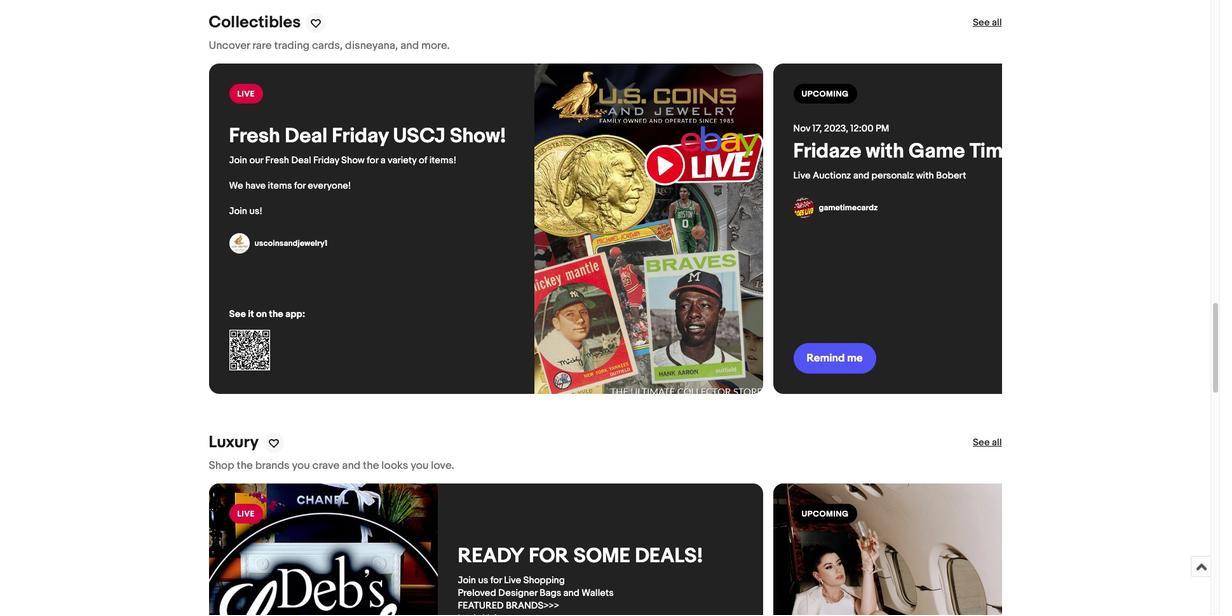 Task type: describe. For each thing, give the bounding box(es) containing it.
uncover rare trading cards, disneyana, and more.
[[209, 40, 450, 52]]

uncover
[[209, 40, 250, 52]]

nov
[[794, 123, 811, 135]]

1 vertical spatial deal
[[291, 155, 311, 167]]

12:00
[[851, 123, 874, 135]]

upcoming link
[[773, 484, 1221, 615]]

uscoinsandjewelry1 image
[[229, 234, 250, 254]]

for inside ready for some deals! join us for live shopping preloved designer bags and wallets featured brands>>> louis vuit
[[491, 575, 502, 587]]

featured
[[458, 600, 504, 613]]

ready for some deals! image
[[209, 484, 438, 615]]

love.
[[431, 460, 454, 473]]

game
[[909, 140, 965, 164]]

all for ready for some deals!
[[992, 437, 1002, 449]]

nov 17, 2023, 12:00 pm fridaze with game time cardz live auctionz and personalz with bobert
[[794, 123, 1076, 182]]

more.
[[422, 40, 450, 52]]

0 vertical spatial join
[[229, 155, 247, 167]]

deals!
[[635, 544, 703, 569]]

cardz
[[1020, 140, 1076, 164]]

have
[[245, 180, 266, 192]]

show
[[341, 155, 365, 167]]

disneyana,
[[345, 40, 398, 52]]

shop the brands you crave and the looks you love.
[[209, 460, 454, 473]]

remind me
[[807, 352, 863, 365]]

0 vertical spatial friday
[[332, 124, 389, 149]]

see all for ready for some deals!
[[973, 437, 1002, 449]]

preloved
[[458, 588, 496, 600]]

cards,
[[312, 40, 343, 52]]

1 vertical spatial see
[[229, 309, 246, 321]]

pm
[[876, 123, 890, 135]]

remind
[[807, 352, 845, 365]]

variety
[[388, 155, 417, 167]]

see all link for fresh deal friday uscj show!
[[973, 17, 1002, 30]]

looks
[[382, 460, 408, 473]]

shop
[[209, 460, 234, 473]]

2 horizontal spatial the
[[363, 460, 379, 473]]

1 vertical spatial fresh
[[265, 155, 289, 167]]

gametimecardz image
[[794, 198, 814, 218]]

ready
[[458, 544, 525, 569]]

show!
[[450, 124, 506, 149]]

0 horizontal spatial the
[[237, 460, 253, 473]]

on
[[256, 309, 267, 321]]

gametimecardz
[[819, 203, 878, 213]]

fresh deal friday uscj show! image
[[534, 64, 763, 394]]

personalz
[[872, 170, 914, 182]]

1 vertical spatial friday
[[313, 155, 339, 167]]

1 vertical spatial for
[[294, 180, 306, 192]]

shopping
[[524, 575, 565, 587]]

fresh deal friday uscj show! join our fresh deal friday show for a variety of items! we have items for everyone! join us!
[[229, 124, 506, 218]]

uscj
[[393, 124, 446, 149]]



Task type: vqa. For each thing, say whether or not it's contained in the screenshot.
Join inside READY FOR SOME DEALS! Join us for Live Shopping Preloved Designer Bags and Wallets FEATURED BRANDS>>> Louis Vuit
yes



Task type: locate. For each thing, give the bounding box(es) containing it.
0 horizontal spatial you
[[292, 460, 310, 473]]

1 horizontal spatial for
[[367, 155, 379, 167]]

for right the us
[[491, 575, 502, 587]]

we
[[229, 180, 243, 192]]

2 vertical spatial for
[[491, 575, 502, 587]]

2023,
[[824, 123, 849, 135]]

1 vertical spatial see all
[[973, 437, 1002, 449]]

uscoinsandjewelry1 link
[[229, 234, 328, 254]]

see all
[[973, 17, 1002, 29], [973, 437, 1002, 449]]

deal up items
[[291, 155, 311, 167]]

1 horizontal spatial with
[[917, 170, 934, 182]]

and inside ready for some deals! join us for live shopping preloved designer bags and wallets featured brands>>> louis vuit
[[564, 588, 580, 600]]

for
[[367, 155, 379, 167], [294, 180, 306, 192], [491, 575, 502, 587]]

0 vertical spatial upcoming
[[802, 89, 849, 99]]

our
[[249, 155, 263, 167]]

fresh up our
[[229, 124, 280, 149]]

friday up show
[[332, 124, 389, 149]]

2 horizontal spatial for
[[491, 575, 502, 587]]

the right shop
[[237, 460, 253, 473]]

qrcode image
[[229, 330, 270, 371]]

items!
[[430, 155, 457, 167]]

and right auctionz
[[854, 170, 870, 182]]

with left bobert
[[917, 170, 934, 182]]

collectibles
[[209, 13, 301, 33]]

0 horizontal spatial with
[[866, 140, 905, 164]]

17,
[[813, 123, 822, 135]]

of
[[419, 155, 427, 167]]

see for fresh deal friday uscj show!
[[973, 17, 990, 29]]

for left a on the left top of page
[[367, 155, 379, 167]]

us!
[[249, 206, 263, 218]]

bobert
[[937, 170, 967, 182]]

for
[[529, 544, 569, 569]]

power hour- auction image
[[773, 484, 1002, 615]]

and left more.
[[401, 40, 419, 52]]

all
[[992, 17, 1002, 29], [992, 437, 1002, 449]]

1 upcoming from the top
[[802, 89, 849, 99]]

you left love.
[[411, 460, 429, 473]]

deal
[[285, 124, 328, 149], [291, 155, 311, 167]]

join left us!
[[229, 206, 247, 218]]

see all link for ready for some deals!
[[973, 437, 1002, 450]]

bags
[[540, 588, 562, 600]]

all for fresh deal friday uscj show!
[[992, 17, 1002, 29]]

remind me button
[[794, 344, 877, 374]]

0 vertical spatial see
[[973, 17, 990, 29]]

for right items
[[294, 180, 306, 192]]

trading
[[274, 40, 310, 52]]

see all for fresh deal friday uscj show!
[[973, 17, 1002, 29]]

the
[[269, 309, 283, 321], [237, 460, 253, 473], [363, 460, 379, 473]]

you left crave
[[292, 460, 310, 473]]

1 horizontal spatial you
[[411, 460, 429, 473]]

0 vertical spatial all
[[992, 17, 1002, 29]]

you
[[292, 460, 310, 473], [411, 460, 429, 473]]

time
[[970, 140, 1015, 164]]

0 vertical spatial deal
[[285, 124, 328, 149]]

gametimecardz link
[[794, 198, 878, 218]]

some
[[574, 544, 631, 569]]

1 vertical spatial join
[[229, 206, 247, 218]]

everyone!
[[308, 180, 351, 192]]

friday up everyone!
[[313, 155, 339, 167]]

auctionz
[[813, 170, 852, 182]]

2 see all link from the top
[[973, 437, 1002, 450]]

and right bags
[[564, 588, 580, 600]]

us
[[478, 575, 488, 587]]

the right on
[[269, 309, 283, 321]]

it
[[248, 309, 254, 321]]

wallets
[[582, 588, 614, 600]]

see it on the app:
[[229, 309, 305, 321]]

join up preloved
[[458, 575, 476, 587]]

the left looks
[[363, 460, 379, 473]]

designer
[[499, 588, 538, 600]]

live inside nov 17, 2023, 12:00 pm fridaze with game time cardz live auctionz and personalz with bobert
[[794, 170, 811, 182]]

friday
[[332, 124, 389, 149], [313, 155, 339, 167]]

0 horizontal spatial for
[[294, 180, 306, 192]]

brands
[[255, 460, 290, 473]]

crave
[[313, 460, 340, 473]]

see for ready for some deals!
[[973, 437, 990, 449]]

0 vertical spatial fresh
[[229, 124, 280, 149]]

2 vertical spatial see
[[973, 437, 990, 449]]

app:
[[285, 309, 305, 321]]

fresh right our
[[265, 155, 289, 167]]

join inside ready for some deals! join us for live shopping preloved designer bags and wallets featured brands>>> louis vuit
[[458, 575, 476, 587]]

0 vertical spatial see all link
[[973, 17, 1002, 30]]

1 vertical spatial all
[[992, 437, 1002, 449]]

1 vertical spatial with
[[917, 170, 934, 182]]

2 all from the top
[[992, 437, 1002, 449]]

see
[[973, 17, 990, 29], [229, 309, 246, 321], [973, 437, 990, 449]]

1 see all from the top
[[973, 17, 1002, 29]]

1 horizontal spatial the
[[269, 309, 283, 321]]

deal up everyone!
[[285, 124, 328, 149]]

live inside ready for some deals! join us for live shopping preloved designer bags and wallets featured brands>>> louis vuit
[[504, 575, 521, 587]]

me
[[848, 352, 863, 365]]

1 all from the top
[[992, 17, 1002, 29]]

luxury
[[209, 433, 259, 453]]

2 vertical spatial join
[[458, 575, 476, 587]]

fresh
[[229, 124, 280, 149], [265, 155, 289, 167]]

and inside nov 17, 2023, 12:00 pm fridaze with game time cardz live auctionz and personalz with bobert
[[854, 170, 870, 182]]

and
[[401, 40, 419, 52], [854, 170, 870, 182], [342, 460, 361, 473], [564, 588, 580, 600]]

join left our
[[229, 155, 247, 167]]

items
[[268, 180, 292, 192]]

live
[[237, 89, 255, 99], [794, 170, 811, 182], [237, 510, 255, 520], [504, 575, 521, 587]]

0 vertical spatial with
[[866, 140, 905, 164]]

2 upcoming from the top
[[802, 510, 849, 520]]

join
[[229, 155, 247, 167], [229, 206, 247, 218], [458, 575, 476, 587]]

brands>>>
[[506, 600, 559, 613]]

with
[[866, 140, 905, 164], [917, 170, 934, 182]]

rare
[[253, 40, 272, 52]]

ready for some deals! join us for live shopping preloved designer bags and wallets featured brands>>> louis vuit
[[458, 544, 703, 615]]

see all link
[[973, 17, 1002, 30], [973, 437, 1002, 450]]

uscoinsandjewelry1
[[255, 239, 328, 249]]

2 see all from the top
[[973, 437, 1002, 449]]

with down pm
[[866, 140, 905, 164]]

louis
[[458, 613, 481, 615]]

a
[[381, 155, 386, 167]]

2 you from the left
[[411, 460, 429, 473]]

1 vertical spatial see all link
[[973, 437, 1002, 450]]

upcoming
[[802, 89, 849, 99], [802, 510, 849, 520]]

0 vertical spatial see all
[[973, 17, 1002, 29]]

1 see all link from the top
[[973, 17, 1002, 30]]

1 vertical spatial upcoming
[[802, 510, 849, 520]]

upcoming inside 'link'
[[802, 510, 849, 520]]

0 vertical spatial for
[[367, 155, 379, 167]]

and right crave
[[342, 460, 361, 473]]

fridaze
[[794, 140, 862, 164]]

1 you from the left
[[292, 460, 310, 473]]



